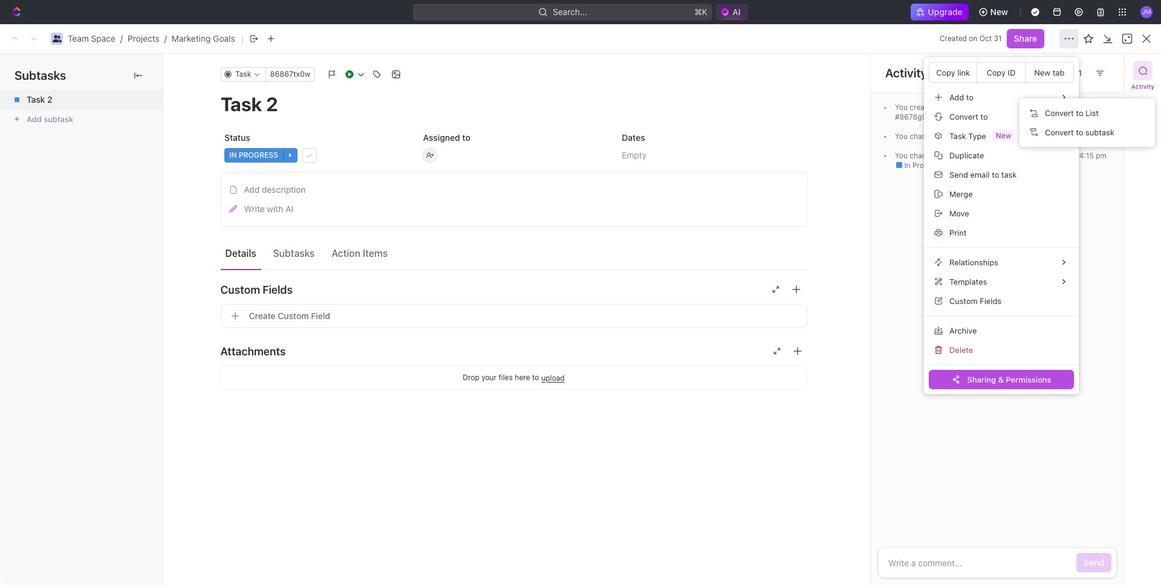 Task type: vqa. For each thing, say whether or not it's contained in the screenshot.
right Dashboard Link
yes



Task type: locate. For each thing, give the bounding box(es) containing it.
you inside you created this task by copying #8678g9yk2 (you don't have access)
[[895, 103, 908, 112]]

0 horizontal spatial fields
[[263, 283, 293, 296]]

at left list
[[1066, 103, 1073, 112]]

task sidebar navigation tab list
[[1130, 61, 1156, 132]]

duplicate button
[[929, 146, 1074, 165]]

oct 31 at 10:54 am up yesterday at 4:15 pm
[[1042, 132, 1107, 141]]

on
[[969, 34, 978, 43]]

subtasks down ai
[[273, 248, 315, 259]]

projects link
[[128, 33, 160, 44]]

2 oct 31 at 10:54 am from the top
[[1042, 132, 1107, 141]]

attachments button
[[220, 337, 807, 366]]

by up don't
[[969, 103, 977, 112]]

dashboards down docs
[[29, 125, 77, 135]]

new for new tab
[[1034, 67, 1051, 77]]

86867tx0w button
[[265, 67, 315, 82]]

to right email
[[992, 170, 999, 179]]

10:54
[[1075, 103, 1094, 112], [1075, 132, 1094, 141]]

to inside drop your files here to upload
[[532, 373, 539, 382]]

0 vertical spatial new
[[990, 7, 1008, 17]]

2 row from the top
[[169, 231, 1147, 255]]

2 / from the left
[[164, 33, 167, 44]]

at for created this task by copying
[[1066, 103, 1073, 112]]

convert for convert to
[[950, 112, 978, 121]]

2 horizontal spatial new
[[1085, 33, 1103, 44]]

share
[[1014, 33, 1037, 44]]

dashboard button down pencil image
[[184, 231, 260, 255]]

1 horizontal spatial task
[[1001, 170, 1017, 179]]

1 vertical spatial by
[[969, 103, 977, 112]]

dashboard inside button
[[197, 238, 241, 248]]

1 from from the top
[[965, 132, 980, 141]]

1 / from the left
[[120, 33, 123, 44]]

0 horizontal spatial dashboard link
[[179, 98, 483, 117]]

0 vertical spatial from
[[965, 132, 980, 141]]

convert to
[[950, 112, 988, 121]]

1 vertical spatial subtasks
[[273, 248, 315, 259]]

write
[[244, 204, 265, 214]]

dashboard down pencil image
[[197, 238, 241, 248]]

0 vertical spatial am
[[1096, 103, 1107, 112]]

jm for 1st jeremy miller, , element
[[941, 238, 952, 247]]

/
[[120, 33, 123, 44], [164, 33, 167, 44]]

by left me
[[881, 83, 892, 94]]

attachments
[[220, 345, 286, 358]]

jeremy miller, , element down search by name... text box at the right
[[1040, 236, 1054, 250]]

jm down 'print'
[[941, 238, 952, 247]]

0 vertical spatial you
[[895, 103, 908, 112]]

31 up the yesterday
[[1056, 132, 1064, 141]]

am up subtask
[[1096, 103, 1107, 112]]

0 vertical spatial at
[[1066, 103, 1073, 112]]

0 vertical spatial subtasks
[[15, 68, 66, 82]]

oct 31 at 10:54 am for created this task by copying
[[1042, 103, 1107, 112]]

1 row from the top
[[169, 213, 1147, 233]]

convert to button
[[929, 107, 1074, 126]]

subtasks up inbox
[[15, 68, 66, 82]]

86867tx0w
[[270, 70, 310, 79]]

created
[[940, 34, 967, 43], [842, 83, 879, 94]]

0 vertical spatial oct 31 at 10:54 am
[[1042, 103, 1107, 112]]

with
[[267, 204, 283, 214]]

1 vertical spatial 31
[[1056, 103, 1064, 112]]

changed status from down (you
[[908, 132, 982, 141]]

2 from from the top
[[965, 151, 980, 160]]

docs
[[29, 104, 49, 114]]

subtasks button
[[268, 242, 320, 264]]

changed status from up progress
[[908, 151, 982, 160]]

0 vertical spatial status
[[941, 132, 963, 141]]

dashboard for 2nd dashboard link from right
[[201, 102, 243, 112]]

0 horizontal spatial /
[[120, 33, 123, 44]]

task down duplicate button
[[1001, 170, 1017, 179]]

task for this
[[952, 103, 967, 112]]

2 10:54 from the top
[[1075, 132, 1094, 141]]

activity up me
[[885, 66, 927, 80]]

1 horizontal spatial copy
[[987, 67, 1006, 77]]

at left 4:15
[[1071, 151, 1077, 160]]

at
[[1066, 103, 1073, 112], [1066, 132, 1073, 141], [1071, 151, 1077, 160]]

dashboard up the status
[[201, 102, 243, 112]]

copy link
[[936, 67, 970, 77]]

copy left id
[[987, 67, 1006, 77]]

0 vertical spatial task
[[952, 103, 967, 112]]

0 horizontal spatial created
[[842, 83, 879, 94]]

oct down new tab button
[[1042, 103, 1054, 112]]

custom fields button
[[220, 275, 807, 304]]

custom fields inside button
[[950, 296, 1002, 306]]

1 changed status from from the top
[[908, 132, 982, 141]]

0 horizontal spatial jm
[[941, 238, 952, 247]]

1 horizontal spatial new
[[1034, 67, 1051, 77]]

custom left field
[[278, 311, 309, 321]]

fields inside custom fields button
[[980, 296, 1002, 306]]

home
[[29, 63, 52, 73]]

in progress
[[902, 161, 943, 170]]

send inside task sidebar content section
[[1084, 558, 1104, 568]]

1 vertical spatial status
[[941, 151, 963, 160]]

task inside 'send email to task' button
[[1001, 170, 1017, 179]]

convert to button
[[929, 107, 1074, 126]]

your
[[482, 373, 497, 382]]

changed
[[910, 132, 939, 141], [910, 151, 939, 160]]

custom fields button
[[929, 292, 1074, 311]]

docs link
[[5, 100, 149, 119]]

created
[[910, 103, 936, 112]]

status
[[224, 132, 250, 143]]

1 vertical spatial task
[[1001, 170, 1017, 179]]

1 10:54 from the top
[[1075, 103, 1094, 112]]

new dashboard button
[[1078, 29, 1156, 48]]

/ right space
[[120, 33, 123, 44]]

31 up convert to subtask
[[1056, 103, 1064, 112]]

2 vertical spatial 31
[[1056, 132, 1064, 141]]

1 jm from the left
[[941, 238, 952, 247]]

2 jm from the left
[[1041, 239, 1052, 248]]

oct up the yesterday
[[1042, 132, 1054, 141]]

activity inside task sidebar navigation tab list
[[1131, 83, 1155, 90]]

3 you from the top
[[895, 151, 908, 160]]

new for new dashboard
[[1085, 33, 1103, 44]]

link
[[958, 67, 970, 77]]

dashboards down add
[[222, 195, 270, 205]]

1 horizontal spatial created
[[940, 34, 967, 43]]

custom up the create
[[220, 283, 260, 296]]

to right don't
[[981, 112, 988, 121]]

by
[[881, 83, 892, 94], [969, 103, 977, 112]]

jeremy miller, , element
[[939, 236, 954, 250], [1040, 236, 1054, 250]]

1 vertical spatial you
[[895, 132, 908, 141]]

1 you from the top
[[895, 103, 908, 112]]

custom up archive
[[950, 296, 978, 306]]

at up yesterday at 4:15 pm
[[1066, 132, 1073, 141]]

id
[[1008, 67, 1016, 77]]

inbox
[[29, 83, 50, 94]]

0 horizontal spatial copy
[[936, 67, 955, 77]]

sidebar navigation
[[0, 24, 154, 585]]

1 vertical spatial oct
[[1042, 103, 1054, 112]]

status up progress
[[941, 151, 963, 160]]

by inside you created this task by copying #8678g9yk2 (you don't have access)
[[969, 103, 977, 112]]

send
[[950, 170, 968, 179], [1084, 558, 1104, 568]]

convert inside dropdown button
[[950, 112, 978, 121]]

date updated button
[[835, 213, 907, 232]]

2 horizontal spatial custom
[[950, 296, 978, 306]]

to inside dropdown button
[[981, 112, 988, 121]]

1 changed from the top
[[910, 132, 939, 141]]

created left on
[[940, 34, 967, 43]]

fields up create custom field
[[263, 283, 293, 296]]

print button
[[929, 223, 1074, 243]]

0 vertical spatial 10:54
[[1075, 103, 1094, 112]]

activity inside task sidebar content section
[[885, 66, 927, 80]]

2 jeremy miller, , element from the left
[[1040, 236, 1054, 250]]

0 vertical spatial send
[[950, 170, 968, 179]]

0 horizontal spatial send
[[950, 170, 968, 179]]

sharing & permissions button
[[929, 370, 1074, 389]]

custom inside 'button'
[[278, 311, 309, 321]]

changed up in progress
[[910, 151, 939, 160]]

1 horizontal spatial /
[[164, 33, 167, 44]]

31 right on
[[994, 34, 1002, 43]]

2 copy from the left
[[987, 67, 1006, 77]]

1 vertical spatial send
[[1084, 558, 1104, 568]]

1 am from the top
[[1096, 103, 1107, 112]]

dashboard down created by me
[[859, 102, 902, 112]]

delete
[[950, 345, 973, 355]]

0 horizontal spatial custom fields
[[220, 283, 293, 296]]

row
[[169, 213, 1147, 233], [169, 231, 1147, 255]]

at for changed status from
[[1066, 132, 1073, 141]]

0 horizontal spatial task
[[952, 103, 967, 112]]

created for created on oct 31
[[940, 34, 967, 43]]

0 vertical spatial oct
[[980, 34, 992, 43]]

1 horizontal spatial send
[[1084, 558, 1104, 568]]

to right the here
[[532, 373, 539, 382]]

inbox link
[[5, 79, 149, 99]]

archive button
[[929, 321, 1074, 340]]

0 vertical spatial created
[[940, 34, 967, 43]]

1 horizontal spatial dashboard link
[[837, 98, 1141, 117]]

created left me
[[842, 83, 879, 94]]

oct for changed status from
[[1042, 132, 1054, 141]]

status down (you
[[941, 132, 963, 141]]

0 horizontal spatial activity
[[885, 66, 927, 80]]

oct for created this task by copying
[[1042, 103, 1054, 112]]

1 oct 31 at 10:54 am from the top
[[1042, 103, 1107, 112]]

1 vertical spatial 10:54
[[1075, 132, 1094, 141]]

oct 31 at 10:54 am up convert to subtask
[[1042, 103, 1107, 112]]

1 vertical spatial changed status from
[[908, 151, 982, 160]]

fields up archive button
[[980, 296, 1002, 306]]

dashboard up task sidebar navigation tab list
[[1105, 33, 1149, 44]]

list
[[1086, 108, 1099, 118]]

31 for changed status from
[[1056, 132, 1064, 141]]

dashboard button down write with ai button
[[184, 231, 828, 255]]

email
[[970, 170, 990, 179]]

space
[[91, 33, 115, 44]]

2 vertical spatial you
[[895, 151, 908, 160]]

10:54 up convert to subtask button
[[1075, 103, 1094, 112]]

0 vertical spatial changed
[[910, 132, 939, 141]]

2 changed from the top
[[910, 151, 939, 160]]

task inside you created this task by copying #8678g9yk2 (you don't have access)
[[952, 103, 967, 112]]

10:54 for changed status from
[[1075, 132, 1094, 141]]

1 vertical spatial activity
[[1131, 83, 1155, 90]]

2
[[47, 94, 52, 105]]

1 vertical spatial created
[[842, 83, 879, 94]]

home link
[[5, 59, 149, 78]]

0 horizontal spatial custom
[[220, 283, 260, 296]]

you up in
[[895, 151, 908, 160]]

1 horizontal spatial activity
[[1131, 83, 1155, 90]]

2 you from the top
[[895, 132, 908, 141]]

to left list
[[1076, 108, 1083, 118]]

jm inside button
[[1041, 239, 1052, 248]]

dashboard inside button
[[1105, 33, 1149, 44]]

you down #8678g9yk2
[[895, 132, 908, 141]]

convert for convert to subtask
[[1045, 127, 1074, 137]]

activity down new dashboard button
[[1131, 83, 1155, 90]]

in
[[904, 161, 911, 170]]

2 vertical spatial oct
[[1042, 132, 1054, 141]]

1 copy from the left
[[936, 67, 955, 77]]

action items
[[332, 248, 388, 259]]

oct 31 at 10:54 am
[[1042, 103, 1107, 112], [1042, 132, 1107, 141]]

1 horizontal spatial by
[[969, 103, 977, 112]]

jm
[[941, 238, 952, 247], [1041, 239, 1052, 248]]

1 vertical spatial from
[[965, 151, 980, 160]]

2 vertical spatial new
[[1034, 67, 1051, 77]]

2 changed status from from the top
[[908, 151, 982, 160]]

cell
[[1125, 232, 1147, 254]]

new for new
[[990, 7, 1008, 17]]

1 horizontal spatial custom
[[278, 311, 309, 321]]

0 horizontal spatial new
[[990, 7, 1008, 17]]

am up pm at the right top of page
[[1096, 132, 1107, 141]]

tab list containing my dashboards
[[183, 189, 406, 213]]

my dashboards
[[207, 195, 270, 205]]

1 horizontal spatial jm
[[1041, 239, 1052, 248]]

details button
[[220, 242, 261, 264]]

/ right projects
[[164, 33, 167, 44]]

sharing
[[967, 375, 996, 384]]

changed down #8678g9yk2
[[910, 132, 939, 141]]

am for changed status from
[[1096, 132, 1107, 141]]

pencil image
[[229, 205, 237, 213]]

duplicate
[[950, 150, 984, 160]]

custom fields up archive
[[950, 296, 1002, 306]]

1 vertical spatial am
[[1096, 132, 1107, 141]]

2 status from the top
[[941, 151, 963, 160]]

0 vertical spatial changed status from
[[908, 132, 982, 141]]

write with ai
[[244, 204, 293, 214]]

jm down search by name... text box at the right
[[1041, 239, 1052, 248]]

date
[[842, 218, 858, 227]]

1 vertical spatial changed
[[910, 151, 939, 160]]

1 vertical spatial oct 31 at 10:54 am
[[1042, 132, 1107, 141]]

you up #8678g9yk2
[[895, 103, 908, 112]]

task up don't
[[952, 103, 967, 112]]

table containing dashboard
[[169, 213, 1147, 255]]

1 vertical spatial new
[[1085, 33, 1103, 44]]

assigned
[[423, 132, 460, 143]]

1 horizontal spatial fields
[[980, 296, 1002, 306]]

jm for jeremy miller, , element in jm button
[[1041, 239, 1052, 248]]

tab list
[[183, 189, 406, 213]]

0 horizontal spatial jeremy miller, , element
[[939, 236, 954, 250]]

from up email
[[965, 151, 980, 160]]

1 horizontal spatial custom fields
[[950, 296, 1002, 306]]

1 status from the top
[[941, 132, 963, 141]]

from up duplicate
[[965, 132, 980, 141]]

drop your files here to upload
[[463, 373, 565, 383]]

custom fields inside dropdown button
[[220, 283, 293, 296]]

0 vertical spatial by
[[881, 83, 892, 94]]

jeremy miller, , element down owner
[[939, 236, 954, 250]]

custom fields up the create
[[220, 283, 293, 296]]

table
[[169, 213, 1147, 255]]

oct right on
[[980, 34, 992, 43]]

create
[[249, 311, 276, 321]]

to up duplicate button
[[992, 132, 1001, 141]]

0 horizontal spatial by
[[881, 83, 892, 94]]

1 horizontal spatial jeremy miller, , element
[[1040, 236, 1054, 250]]

you for open
[[895, 132, 908, 141]]

convert to subtask button
[[1024, 123, 1150, 142]]

convert to list
[[1045, 108, 1099, 118]]

2 am from the top
[[1096, 132, 1107, 141]]

1 vertical spatial at
[[1066, 132, 1073, 141]]

10:54 up 4:15
[[1075, 132, 1094, 141]]

you for in progress
[[895, 151, 908, 160]]

1 dashboard link from the left
[[179, 98, 483, 117]]

0 vertical spatial activity
[[885, 66, 927, 80]]

copy left 'link'
[[936, 67, 955, 77]]

1 horizontal spatial subtasks
[[273, 248, 315, 259]]



Task type: describe. For each thing, give the bounding box(es) containing it.
row containing dashboard
[[169, 231, 1147, 255]]

you created this task by copying #8678g9yk2 (you don't have access)
[[895, 103, 1025, 122]]

custom inside button
[[950, 296, 978, 306]]

Search by name... text field
[[954, 189, 1139, 207]]

nov
[[842, 238, 858, 248]]

1 jeremy miller, , element from the left
[[939, 236, 954, 250]]

jm button
[[1036, 232, 1058, 254]]

‎task 2
[[27, 94, 52, 105]]

items
[[363, 248, 388, 259]]

dashboards up new tab
[[1018, 33, 1066, 44]]

upload
[[541, 373, 565, 383]]

jeremy miller, , element inside jm button
[[1040, 236, 1054, 250]]

my
[[207, 195, 219, 205]]

2 dashboard link from the left
[[837, 98, 1141, 117]]

task for to
[[1001, 170, 1017, 179]]

task sidebar content section
[[870, 54, 1124, 585]]

to right assigned
[[462, 132, 470, 143]]

send for send
[[1084, 558, 1104, 568]]

me
[[895, 83, 909, 94]]

action
[[332, 248, 360, 259]]

created on oct 31
[[940, 34, 1002, 43]]

archive
[[950, 326, 977, 335]]

changed status from for in progress
[[908, 151, 982, 160]]

upgrade
[[928, 7, 963, 17]]

new tab button
[[1025, 63, 1073, 82]]

tab
[[1053, 67, 1065, 77]]

custom inside dropdown button
[[220, 283, 260, 296]]

row containing date updated
[[169, 213, 1147, 233]]

yesterday at 4:15 pm
[[1035, 151, 1107, 160]]

files
[[499, 373, 513, 382]]

send for send email to task
[[950, 170, 968, 179]]

dashboards left the |
[[176, 33, 223, 44]]

0 vertical spatial 31
[[994, 34, 1002, 43]]

shared
[[281, 195, 309, 205]]

my dashboards button
[[204, 189, 273, 213]]

(you
[[941, 112, 956, 122]]

convert to subtask
[[1045, 127, 1114, 137]]

send button
[[1077, 553, 1112, 573]]

from for open
[[965, 132, 980, 141]]

send email to task
[[950, 170, 1017, 179]]

date updated
[[842, 218, 889, 227]]

changed status from for open
[[908, 132, 982, 141]]

21
[[860, 238, 869, 248]]

status for in progress
[[941, 151, 963, 160]]

search dashboards button
[[971, 29, 1073, 48]]

to left subtask
[[1076, 127, 1083, 137]]

user group image
[[52, 35, 61, 42]]

search...
[[553, 7, 587, 17]]

dates
[[622, 132, 645, 143]]

send email to task button
[[929, 165, 1074, 184]]

new tab
[[1034, 67, 1065, 77]]

Edit task name text field
[[220, 93, 807, 116]]

10:54 for created this task by copying
[[1075, 103, 1094, 112]]

changed for open
[[910, 132, 939, 141]]

goals
[[213, 33, 235, 44]]

nov 21 cell
[[835, 232, 932, 254]]

here
[[515, 373, 530, 382]]

action items button
[[327, 242, 393, 264]]

team space link
[[68, 33, 115, 44]]

open
[[1008, 132, 1028, 141]]

create custom field button
[[220, 304, 807, 328]]

yesterday
[[1035, 151, 1069, 160]]

dashboard for 1st dashboard link from right
[[859, 102, 902, 112]]

2 vertical spatial at
[[1071, 151, 1077, 160]]

created by me
[[842, 83, 909, 94]]

new dashboard
[[1085, 33, 1149, 44]]

fields inside custom fields dropdown button
[[263, 283, 293, 296]]

subtask
[[1086, 127, 1114, 137]]

pm
[[1096, 151, 1107, 160]]

add description
[[244, 184, 306, 195]]

changed for in progress
[[910, 151, 939, 160]]

0 horizontal spatial subtasks
[[15, 68, 66, 82]]

merge
[[950, 189, 973, 199]]

share button
[[1007, 29, 1044, 48]]

create custom field
[[249, 311, 330, 321]]

access)
[[998, 112, 1025, 122]]

add
[[244, 184, 260, 195]]

search dashboards
[[988, 33, 1066, 44]]

merge button
[[929, 184, 1074, 204]]

nov 21
[[842, 238, 869, 248]]

⌘k
[[695, 7, 708, 17]]

permissions
[[1006, 375, 1051, 384]]

oct 31 at 10:54 am for changed status from
[[1042, 132, 1107, 141]]

owner
[[939, 218, 962, 227]]

from for in progress
[[965, 151, 980, 160]]

marketing goals link
[[172, 33, 235, 44]]

dashboard for dashboard button underneath pencil image
[[197, 238, 241, 248]]

31 for created this task by copying
[[1056, 103, 1064, 112]]

team
[[68, 33, 89, 44]]

upload button
[[541, 373, 565, 383]]

print
[[950, 228, 967, 237]]

field
[[311, 311, 330, 321]]

‎task 2 link
[[0, 90, 163, 109]]

updated
[[860, 218, 889, 227]]

details
[[225, 248, 256, 259]]

created for created by me
[[842, 83, 879, 94]]

dashboards link
[[5, 120, 149, 140]]

subtasks inside button
[[273, 248, 315, 259]]

to down open
[[1014, 151, 1020, 160]]

don't
[[958, 112, 977, 122]]

#8678g9yk2
[[895, 112, 939, 122]]

sharing & permissions
[[967, 375, 1051, 384]]

|
[[241, 32, 244, 44]]

copy for copy link
[[936, 67, 955, 77]]

dashboards inside sidebar navigation
[[29, 125, 77, 135]]

status for open
[[941, 132, 963, 141]]

copy for copy id
[[987, 67, 1006, 77]]

projects
[[128, 33, 160, 44]]

dashboards inside "tab list"
[[222, 195, 270, 205]]

convert for convert to list
[[1045, 108, 1074, 118]]

am for created this task by copying
[[1096, 103, 1107, 112]]

write with ai button
[[225, 200, 803, 219]]

assigned to
[[423, 132, 470, 143]]

progress
[[913, 161, 943, 170]]

new button
[[973, 2, 1015, 22]]

drop
[[463, 373, 479, 382]]



